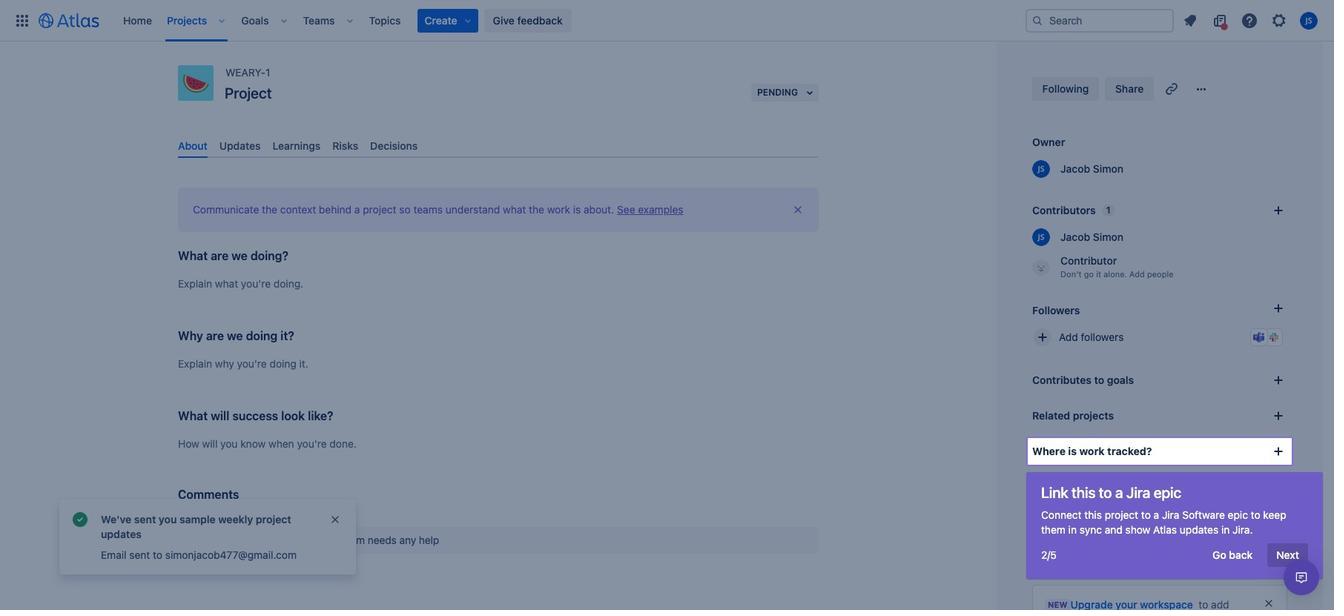 Task type: locate. For each thing, give the bounding box(es) containing it.
will for you
[[202, 438, 218, 450]]

project
[[363, 203, 397, 216], [1105, 509, 1139, 522], [256, 513, 291, 526]]

project for we've sent you sample weekly project updates
[[256, 513, 291, 526]]

add up simonjacob477@gmail.com
[[209, 534, 228, 547]]

add inside contributor don't go it alone. add people
[[1130, 269, 1145, 279]]

1 vertical spatial epic
[[1228, 509, 1249, 522]]

risks
[[333, 139, 358, 152]]

how will you know when you're done.
[[178, 438, 357, 450]]

email
[[101, 549, 126, 562]]

doing for it.
[[270, 358, 297, 370]]

0 vertical spatial add
[[1130, 269, 1145, 279]]

goals
[[241, 14, 269, 26]]

where is the work tracked?
[[1033, 445, 1169, 458]]

project up "comment..."
[[256, 513, 291, 526]]

teams
[[414, 203, 443, 216]]

2 in from the left
[[1222, 524, 1230, 536]]

if
[[315, 534, 321, 547]]

why
[[215, 358, 234, 370]]

comment...
[[239, 534, 293, 547]]

tab list
[[172, 134, 825, 158]]

0 vertical spatial explain
[[178, 278, 212, 290]]

0 vertical spatial what
[[503, 203, 526, 216]]

1 vertical spatial are
[[206, 330, 224, 343]]

when
[[269, 438, 294, 450]]

a
[[355, 203, 360, 216], [1116, 484, 1124, 502], [1154, 509, 1160, 522], [231, 534, 237, 547]]

following
[[1043, 82, 1089, 95]]

behind
[[319, 203, 352, 216]]

0 horizontal spatial in
[[1069, 524, 1077, 536]]

2 vertical spatial you're
[[297, 438, 327, 450]]

1 what from the top
[[178, 249, 208, 263]]

0 vertical spatial close banner image
[[792, 204, 804, 216]]

search image
[[1032, 14, 1044, 26]]

Search field
[[1026, 9, 1174, 32]]

related projects
[[1033, 410, 1114, 422]]

we've sent you sample weekly project updates
[[101, 513, 291, 541]]

0 vertical spatial what
[[178, 249, 208, 263]]

0 vertical spatial 1
[[266, 66, 270, 79]]

will for success
[[211, 410, 230, 423]]

msteams logo showing  channels are connected to this project image
[[1254, 332, 1266, 344]]

are up explain what you're doing.
[[211, 249, 229, 263]]

next button
[[1268, 544, 1309, 568]]

the left about.
[[529, 203, 545, 216]]

1 horizontal spatial jira
[[1163, 509, 1180, 522]]

2 what from the top
[[178, 410, 208, 423]]

what
[[178, 249, 208, 263], [178, 410, 208, 423]]

explain down what are we doing?
[[178, 278, 212, 290]]

sent
[[134, 513, 156, 526], [129, 549, 150, 562]]

1 horizontal spatial add
[[1059, 331, 1079, 344]]

add a comment... ask if the team needs any help link
[[203, 528, 819, 554]]

examples
[[638, 203, 684, 216]]

to
[[1095, 374, 1105, 387], [1099, 484, 1113, 502], [1142, 509, 1151, 522], [1251, 509, 1261, 522], [153, 549, 162, 562]]

epic up atlas
[[1154, 484, 1182, 502]]

will left 'success'
[[211, 410, 230, 423]]

tab list containing about
[[172, 134, 825, 158]]

sample
[[180, 513, 216, 526]]

jira
[[1127, 484, 1151, 502], [1163, 509, 1180, 522]]

sent right email
[[129, 549, 150, 562]]

related
[[1033, 410, 1071, 422]]

0 horizontal spatial project
[[256, 513, 291, 526]]

1 vertical spatial this
[[1085, 509, 1102, 522]]

1 up project
[[266, 66, 270, 79]]

1 vertical spatial we
[[227, 330, 243, 343]]

doing for it?
[[246, 330, 278, 343]]

weary-1 link
[[226, 65, 270, 80]]

1 vertical spatial you
[[159, 513, 177, 526]]

go
[[1084, 269, 1094, 279]]

date
[[1060, 552, 1083, 565]]

this right link
[[1072, 484, 1096, 502]]

0 horizontal spatial updates
[[101, 528, 142, 541]]

2 horizontal spatial project
[[1105, 509, 1139, 522]]

tracked? up link this to a jira epic connect this project to a jira software epic to keep them in sync and show atlas updates in jira.
[[1125, 445, 1169, 458]]

sent for email
[[129, 549, 150, 562]]

1 vertical spatial jira
[[1163, 509, 1180, 522]]

what up how
[[178, 410, 208, 423]]

1 right contributors
[[1107, 205, 1111, 216]]

1 tracked? from the left
[[1108, 445, 1153, 458]]

1 vertical spatial add
[[1059, 331, 1079, 344]]

a up atlas
[[1154, 509, 1160, 522]]

sent inside we've sent you sample weekly project updates
[[134, 513, 156, 526]]

what
[[503, 203, 526, 216], [215, 278, 238, 290]]

what down what are we doing?
[[215, 278, 238, 290]]

1 horizontal spatial you
[[220, 438, 238, 450]]

a up and
[[1116, 484, 1124, 502]]

to left goals
[[1095, 374, 1105, 387]]

you're right why
[[237, 358, 267, 370]]

add inside button
[[1059, 331, 1079, 344]]

contributor don't go it alone. add people
[[1061, 254, 1174, 279]]

0 vertical spatial will
[[211, 410, 230, 423]]

1 vertical spatial close banner image
[[1264, 598, 1275, 610]]

it.
[[299, 358, 309, 370]]

1 vertical spatial you're
[[237, 358, 267, 370]]

needs
[[368, 534, 397, 547]]

doing.
[[274, 278, 304, 290]]

2 horizontal spatial add
[[1130, 269, 1145, 279]]

1 horizontal spatial what
[[503, 203, 526, 216]]

add for add a comment... ask if the team needs any help
[[209, 534, 228, 547]]

explain for why
[[178, 358, 212, 370]]

you for will
[[220, 438, 238, 450]]

we for doing?
[[232, 249, 248, 263]]

0 horizontal spatial what
[[215, 278, 238, 290]]

goals link
[[237, 9, 273, 32]]

0 vertical spatial are
[[211, 249, 229, 263]]

in left sync
[[1069, 524, 1077, 536]]

add followers
[[1059, 331, 1124, 344]]

project up and
[[1105, 509, 1139, 522]]

share button
[[1105, 77, 1155, 101]]

1 explain from the top
[[178, 278, 212, 290]]

you're for doing?
[[241, 278, 271, 290]]

you left know
[[220, 438, 238, 450]]

alone.
[[1104, 269, 1128, 279]]

you're down like?
[[297, 438, 327, 450]]

link
[[1042, 484, 1069, 502]]

1 horizontal spatial project
[[363, 203, 397, 216]]

you inside we've sent you sample weekly project updates
[[159, 513, 177, 526]]

email sent to simonjacob477@gmail.com
[[101, 549, 297, 562]]

topics link
[[365, 9, 406, 32]]

updates down software
[[1180, 524, 1219, 536]]

the left context on the left of page
[[262, 203, 277, 216]]

add right alone.
[[1130, 269, 1145, 279]]

where for where is the work tracked?
[[1033, 445, 1065, 458]]

1 in from the left
[[1069, 524, 1077, 536]]

0 vertical spatial we
[[232, 249, 248, 263]]

2 explain from the top
[[178, 358, 212, 370]]

project inside link this to a jira epic connect this project to a jira software epic to keep them in sync and show atlas updates in jira.
[[1105, 509, 1139, 522]]

doing left it? on the bottom of the page
[[246, 330, 278, 343]]

project
[[225, 85, 272, 102]]

the
[[262, 203, 277, 216], [529, 203, 545, 216], [1079, 445, 1095, 458], [323, 534, 339, 547]]

done.
[[330, 438, 357, 450]]

this
[[1072, 484, 1096, 502], [1085, 509, 1102, 522]]

1 vertical spatial what
[[178, 410, 208, 423]]

banner
[[0, 0, 1335, 42]]

owner
[[1033, 136, 1066, 148]]

like?
[[308, 410, 333, 423]]

will right how
[[202, 438, 218, 450]]

what right the understand
[[503, 203, 526, 216]]

0 horizontal spatial 1
[[266, 66, 270, 79]]

look
[[281, 410, 305, 423]]

the down projects
[[1079, 445, 1095, 458]]

contributes to goals
[[1033, 374, 1135, 387]]

help image
[[1241, 11, 1259, 29]]

sent right we've
[[134, 513, 156, 526]]

link this to a jira epic connect this project to a jira software epic to keep them in sync and show atlas updates in jira.
[[1042, 484, 1287, 536]]

0 horizontal spatial you
[[159, 513, 177, 526]]

1 vertical spatial 1
[[1107, 205, 1111, 216]]

1 horizontal spatial 1
[[1107, 205, 1111, 216]]

updates down we've
[[101, 528, 142, 541]]

are right why
[[206, 330, 224, 343]]

what up explain what you're doing.
[[178, 249, 208, 263]]

1 horizontal spatial updates
[[1180, 524, 1219, 536]]

2 vertical spatial add
[[209, 534, 228, 547]]

this up sync
[[1085, 509, 1102, 522]]

epic
[[1154, 484, 1182, 502], [1228, 509, 1249, 522]]

1 horizontal spatial in
[[1222, 524, 1230, 536]]

see
[[617, 203, 636, 216]]

explain why you're doing it.
[[178, 358, 309, 370]]

start
[[1033, 552, 1058, 565]]

are for why
[[206, 330, 224, 343]]

you're down doing?
[[241, 278, 271, 290]]

will
[[211, 410, 230, 423], [202, 438, 218, 450]]

project inside we've sent you sample weekly project updates
[[256, 513, 291, 526]]

1 vertical spatial sent
[[129, 549, 150, 562]]

0 vertical spatial epic
[[1154, 484, 1182, 502]]

to up and
[[1099, 484, 1113, 502]]

doing left 'it.'
[[270, 358, 297, 370]]

0 vertical spatial you
[[220, 438, 238, 450]]

don't
[[1061, 269, 1082, 279]]

0 horizontal spatial close banner image
[[792, 204, 804, 216]]

0 vertical spatial you're
[[241, 278, 271, 290]]

explain down why
[[178, 358, 212, 370]]

next
[[1277, 549, 1300, 562]]

add right add follower icon
[[1059, 331, 1079, 344]]

epic up jira. in the bottom right of the page
[[1228, 509, 1249, 522]]

we up explain what you're doing.
[[232, 249, 248, 263]]

0 horizontal spatial jira
[[1127, 484, 1151, 502]]

we up explain why you're doing it.
[[227, 330, 243, 343]]

1 vertical spatial doing
[[270, 358, 297, 370]]

where
[[1033, 445, 1065, 458], [1033, 445, 1066, 458]]

show
[[1126, 524, 1151, 536]]

are for what
[[211, 249, 229, 263]]

1 vertical spatial will
[[202, 438, 218, 450]]

what for what will success look like?
[[178, 410, 208, 423]]

learnings
[[273, 139, 321, 152]]

1 vertical spatial explain
[[178, 358, 212, 370]]

close banner image
[[792, 204, 804, 216], [1264, 598, 1275, 610]]

new
[[1048, 600, 1068, 610]]

context
[[280, 203, 316, 216]]

jira up atlas
[[1163, 509, 1180, 522]]

give
[[493, 14, 515, 26]]

tracked? down projects
[[1108, 445, 1153, 458]]

we
[[232, 249, 248, 263], [227, 330, 243, 343]]

open intercom messenger image
[[1293, 569, 1311, 587]]

0 vertical spatial sent
[[134, 513, 156, 526]]

communicate
[[193, 203, 259, 216]]

1 vertical spatial what
[[215, 278, 238, 290]]

projects link
[[162, 9, 212, 32]]

add a follower image
[[1270, 300, 1288, 318]]

you left sample
[[159, 513, 177, 526]]

sync
[[1080, 524, 1102, 536]]

project left so
[[363, 203, 397, 216]]

0 vertical spatial doing
[[246, 330, 278, 343]]

0 horizontal spatial add
[[209, 534, 228, 547]]

in left jira. in the bottom right of the page
[[1222, 524, 1230, 536]]

jira up show
[[1127, 484, 1151, 502]]



Task type: vqa. For each thing, say whether or not it's contained in the screenshot.
tab panel in dialog
no



Task type: describe. For each thing, give the bounding box(es) containing it.
people
[[1148, 269, 1174, 279]]

where is work tracked?
[[1033, 445, 1153, 458]]

1 inside weary-1 project
[[266, 66, 270, 79]]

what are we doing?
[[178, 249, 289, 263]]

you're for doing
[[237, 358, 267, 370]]

2/5
[[1042, 549, 1057, 562]]

to right email
[[153, 549, 162, 562]]

updates inside link this to a jira epic connect this project to a jira software epic to keep them in sync and show atlas updates in jira.
[[1180, 524, 1219, 536]]

to left keep on the bottom of the page
[[1251, 509, 1261, 522]]

it?
[[281, 330, 294, 343]]

we for doing
[[227, 330, 243, 343]]

1 horizontal spatial epic
[[1228, 509, 1249, 522]]

teams link
[[299, 9, 339, 32]]

explain what you're doing.
[[178, 278, 304, 290]]

software
[[1183, 509, 1226, 522]]

contributes
[[1033, 374, 1092, 387]]

add a comment... ask if the team needs any help
[[209, 534, 439, 547]]

why are we doing it?
[[178, 330, 294, 343]]

projects
[[167, 14, 207, 26]]

see examples button
[[614, 203, 684, 218]]

go back button
[[1204, 544, 1262, 568]]

following button
[[1033, 77, 1100, 101]]

weary-1 project
[[225, 66, 272, 102]]

communicate the context behind a project so teams understand what the work is about. see examples
[[193, 203, 684, 216]]

projects
[[1073, 410, 1114, 422]]

followers
[[1033, 304, 1081, 316]]

0 vertical spatial jira
[[1127, 484, 1151, 502]]

why
[[178, 330, 203, 343]]

decisions
[[370, 139, 418, 152]]

2 tracked? from the left
[[1125, 445, 1169, 458]]

slack logo showing nan channels are connected to this project image
[[1269, 332, 1281, 344]]

go back
[[1213, 549, 1253, 562]]

comments
[[178, 488, 239, 502]]

top element
[[9, 0, 1026, 41]]

weary-
[[226, 66, 266, 79]]

home link
[[119, 9, 157, 32]]

give feedback
[[493, 14, 563, 26]]

contributors
[[1033, 204, 1096, 217]]

is for where is the work tracked?
[[1068, 445, 1076, 458]]

add follower image
[[1034, 329, 1052, 346]]

banner containing home
[[0, 0, 1335, 42]]

0 horizontal spatial epic
[[1154, 484, 1182, 502]]

weekly
[[218, 513, 253, 526]]

share
[[1116, 82, 1144, 95]]

doing?
[[251, 249, 289, 263]]

them
[[1042, 524, 1066, 536]]

explain for what
[[178, 278, 212, 290]]

what will success look like?
[[178, 410, 333, 423]]

the right the if
[[323, 534, 339, 547]]

where for where is work tracked?
[[1033, 445, 1066, 458]]

any
[[400, 534, 416, 547]]

tags
[[1033, 516, 1056, 529]]

know
[[241, 438, 266, 450]]

jira.
[[1233, 524, 1254, 536]]

we've
[[101, 513, 132, 526]]

is for where is work tracked?
[[1069, 445, 1077, 458]]

atlas
[[1154, 524, 1178, 536]]

0 vertical spatial this
[[1072, 484, 1096, 502]]

project for communicate the context behind a project so teams understand what the work is about. see examples
[[363, 203, 397, 216]]

add work tracking links image
[[1270, 443, 1288, 461]]

home
[[123, 14, 152, 26]]

you for sent
[[159, 513, 177, 526]]

new link
[[1045, 598, 1194, 611]]

help
[[419, 534, 439, 547]]

what for what are we doing?
[[178, 249, 208, 263]]

sent for we've
[[134, 513, 156, 526]]

go
[[1213, 549, 1227, 562]]

success
[[232, 410, 278, 423]]

simonjacob477@gmail.com
[[165, 549, 297, 562]]

topics
[[369, 14, 401, 26]]

a up simonjacob477@gmail.com
[[231, 534, 237, 547]]

contributor
[[1061, 254, 1117, 267]]

dismiss image
[[329, 514, 341, 526]]

about
[[178, 139, 208, 152]]

how
[[178, 438, 199, 450]]

and
[[1105, 524, 1123, 536]]

it
[[1097, 269, 1102, 279]]

teams
[[303, 14, 335, 26]]

understand
[[446, 203, 500, 216]]

a right behind
[[355, 203, 360, 216]]

give feedback button
[[484, 9, 572, 32]]

to up show
[[1142, 509, 1151, 522]]

about.
[[584, 203, 614, 216]]

start date
[[1033, 552, 1083, 565]]

so
[[399, 203, 411, 216]]

links
[[1033, 481, 1059, 493]]

back
[[1230, 549, 1253, 562]]

updates inside we've sent you sample weekly project updates
[[101, 528, 142, 541]]

1 horizontal spatial close banner image
[[1264, 598, 1275, 610]]

ask
[[295, 534, 312, 547]]

connect
[[1042, 509, 1082, 522]]

goals
[[1108, 374, 1135, 387]]

add for add followers
[[1059, 331, 1079, 344]]

followers
[[1081, 331, 1124, 344]]

add followers button
[[1027, 321, 1294, 354]]

keep
[[1264, 509, 1287, 522]]



